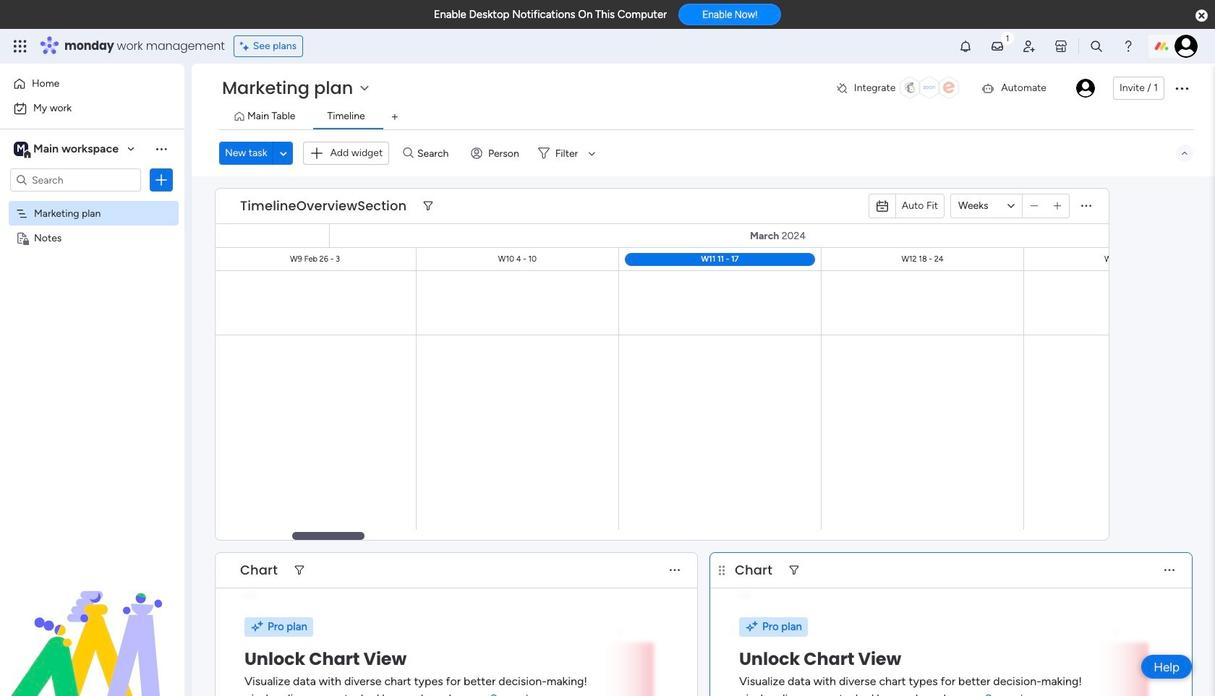 Task type: locate. For each thing, give the bounding box(es) containing it.
arrow down image
[[583, 145, 601, 162]]

None field
[[237, 197, 410, 216], [237, 561, 281, 580], [731, 561, 776, 580], [237, 197, 410, 216], [237, 561, 281, 580], [731, 561, 776, 580]]

1 horizontal spatial more dots image
[[1081, 201, 1092, 212]]

workspace image
[[14, 141, 28, 157]]

main content
[[0, 177, 1215, 697]]

0 vertical spatial option
[[9, 72, 176, 95]]

more dots image right the v2 plus image
[[1081, 201, 1092, 212]]

more dots image
[[1165, 565, 1175, 576]]

workspace options image
[[154, 142, 169, 156]]

option
[[9, 72, 176, 95], [9, 97, 176, 120], [0, 200, 184, 203]]

tab
[[383, 106, 406, 129]]

workspace selection element
[[14, 140, 121, 159]]

notifications image
[[958, 39, 973, 54]]

update feed image
[[990, 39, 1005, 54]]

Search field
[[414, 143, 457, 163]]

more dots image
[[1081, 201, 1092, 212], [670, 565, 680, 576]]

private board image
[[15, 231, 29, 245]]

1 vertical spatial more dots image
[[670, 565, 680, 576]]

1 image
[[1001, 30, 1014, 46]]

more dots image left dapulse drag handle 3 icon
[[670, 565, 680, 576]]

0 vertical spatial more dots image
[[1081, 201, 1092, 212]]

v2 minus image
[[1031, 201, 1038, 212]]

add view image
[[392, 112, 398, 123]]

tab list
[[219, 106, 1194, 129]]

Search in workspace field
[[30, 172, 121, 188]]

0 horizontal spatial more dots image
[[670, 565, 680, 576]]

select product image
[[13, 39, 27, 54]]

lottie animation image
[[0, 550, 184, 697]]

monday marketplace image
[[1054, 39, 1068, 54]]

list box
[[0, 198, 184, 445]]



Task type: vqa. For each thing, say whether or not it's contained in the screenshot.
the v2 plus icon
yes



Task type: describe. For each thing, give the bounding box(es) containing it.
v2 search image
[[403, 145, 414, 161]]

invite members image
[[1022, 39, 1037, 54]]

dapulse drag handle 3 image
[[719, 565, 725, 576]]

kendall parks image
[[1076, 79, 1095, 98]]

1 vertical spatial option
[[9, 97, 176, 120]]

options image
[[1173, 80, 1191, 97]]

2 vertical spatial option
[[0, 200, 184, 203]]

dapulse close image
[[1196, 9, 1208, 23]]

lottie animation element
[[0, 550, 184, 697]]

angle down image
[[280, 148, 287, 159]]

kendall parks image
[[1175, 35, 1198, 58]]

collapse image
[[1179, 148, 1191, 159]]

help image
[[1121, 39, 1136, 54]]

options image
[[154, 173, 169, 187]]

v2 plus image
[[1054, 201, 1061, 212]]

see plans image
[[240, 38, 253, 54]]

search everything image
[[1089, 39, 1104, 54]]



